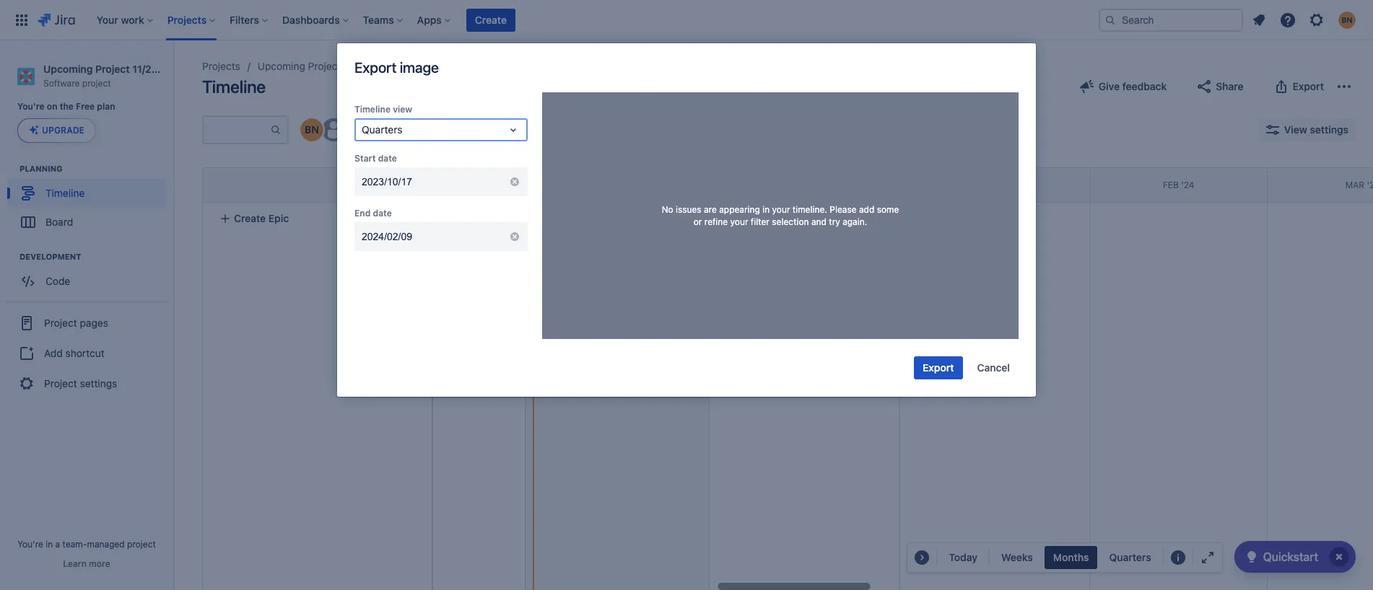 Task type: locate. For each thing, give the bounding box(es) containing it.
row group
[[202, 168, 432, 203]]

some
[[877, 204, 899, 215]]

upcoming inside upcoming project 11/20/2023 software project
[[43, 63, 93, 75]]

0 vertical spatial your
[[772, 204, 790, 215]]

1 horizontal spatial your
[[772, 204, 790, 215]]

add
[[859, 204, 875, 215]]

0 vertical spatial create
[[475, 13, 507, 26]]

add shortcut button
[[6, 340, 168, 369]]

0 vertical spatial in
[[763, 204, 770, 215]]

1 horizontal spatial export
[[923, 362, 954, 374]]

date
[[378, 153, 397, 164], [373, 208, 392, 219]]

quickstart button
[[1235, 542, 1356, 573]]

1 horizontal spatial export button
[[1264, 75, 1333, 98]]

date right start at the top left of page
[[378, 153, 397, 164]]

export right export icon
[[1293, 80, 1324, 92]]

1 vertical spatial timeline
[[355, 104, 391, 115]]

2 you're from the top
[[17, 539, 43, 550]]

quarters right months
[[1110, 552, 1152, 564]]

you're left on
[[17, 101, 45, 112]]

3 column header from the left
[[525, 168, 709, 202]]

create inside "button"
[[234, 212, 266, 225]]

again.
[[843, 217, 867, 227]]

development
[[19, 252, 81, 262]]

project inside upcoming project 11/20/2023 software project
[[82, 78, 111, 89]]

in
[[763, 204, 770, 215], [46, 539, 53, 550]]

your up selection at the right
[[772, 204, 790, 215]]

project
[[308, 60, 341, 72], [95, 63, 130, 75], [44, 317, 77, 329], [44, 378, 77, 390]]

timeline up board
[[45, 187, 85, 199]]

months button
[[1045, 547, 1098, 570]]

create
[[475, 13, 507, 26], [234, 212, 266, 225]]

2 horizontal spatial timeline
[[355, 104, 391, 115]]

you're for you're in a team-managed project
[[17, 539, 43, 550]]

0 horizontal spatial project
[[82, 78, 111, 89]]

0 horizontal spatial export button
[[914, 357, 963, 380]]

timeline down the projects link
[[202, 77, 266, 97]]

plan
[[97, 101, 115, 112]]

group
[[6, 302, 168, 405]]

date right the 'end'
[[373, 208, 392, 219]]

ben nelson image
[[300, 118, 324, 142]]

1 vertical spatial project
[[127, 539, 156, 550]]

pages
[[80, 317, 108, 329]]

start date
[[355, 153, 397, 164]]

1 horizontal spatial project
[[127, 539, 156, 550]]

1 you're from the top
[[17, 101, 45, 112]]

image
[[400, 59, 439, 76]]

upcoming right projects
[[258, 60, 305, 72]]

end
[[355, 208, 371, 219]]

11/20/2023
[[344, 60, 396, 72], [132, 63, 187, 75]]

settings
[[80, 378, 117, 390]]

learn more
[[63, 559, 110, 570]]

1 vertical spatial quarters
[[1110, 552, 1152, 564]]

0 horizontal spatial create
[[234, 212, 266, 225]]

jira image
[[38, 11, 75, 29], [38, 11, 75, 29]]

2 column header from the left
[[335, 168, 525, 202]]

0 vertical spatial timeline
[[202, 77, 266, 97]]

board
[[45, 216, 73, 228]]

create for create epic
[[234, 212, 266, 225]]

quarters button
[[1101, 547, 1160, 570]]

date for start date
[[378, 153, 397, 164]]

'2
[[1367, 180, 1373, 190]]

11/20/2023 inside upcoming project 11/20/2023 software project
[[132, 63, 187, 75]]

1 vertical spatial export
[[1293, 80, 1324, 92]]

export
[[355, 59, 397, 76], [1293, 80, 1324, 92], [923, 362, 954, 374]]

upcoming up software
[[43, 63, 93, 75]]

1 horizontal spatial quarters
[[1110, 552, 1152, 564]]

project up plan
[[82, 78, 111, 89]]

timeline link
[[7, 179, 166, 208]]

0 horizontal spatial timeline
[[45, 187, 85, 199]]

0 vertical spatial date
[[378, 153, 397, 164]]

planning
[[19, 164, 63, 174]]

export image
[[355, 59, 439, 76]]

0 horizontal spatial 11/20/2023
[[132, 63, 187, 75]]

project settings
[[44, 378, 117, 390]]

feb
[[1163, 180, 1179, 190]]

board link
[[7, 208, 166, 237]]

date for end date
[[373, 208, 392, 219]]

export left cancel
[[923, 362, 954, 374]]

your down appearing
[[730, 217, 748, 227]]

selection
[[772, 217, 809, 227]]

projects link
[[202, 58, 240, 75]]

0 vertical spatial export
[[355, 59, 397, 76]]

weeks
[[1002, 552, 1033, 564]]

are
[[704, 204, 717, 215]]

export up timeline view
[[355, 59, 397, 76]]

project pages link
[[6, 308, 168, 340]]

1 horizontal spatial in
[[763, 204, 770, 215]]

create epic button
[[211, 206, 423, 232]]

filter
[[751, 217, 770, 227]]

upcoming
[[258, 60, 305, 72], [43, 63, 93, 75]]

timeline up add people icon
[[355, 104, 391, 115]]

11/20/2023 left the projects link
[[132, 63, 187, 75]]

in left a
[[46, 539, 53, 550]]

create inside button
[[475, 13, 507, 26]]

create epic grid
[[151, 168, 1373, 591]]

today
[[949, 552, 978, 564]]

dismiss quickstart image
[[1328, 546, 1351, 569]]

please
[[830, 204, 857, 215]]

project right the managed
[[127, 539, 156, 550]]

code
[[45, 275, 70, 287]]

1 vertical spatial your
[[730, 217, 748, 227]]

weeks button
[[993, 547, 1042, 570]]

no issues are appearing in your timeline. please add some or refine your filter selection and try again.
[[662, 204, 899, 227]]

code link
[[7, 267, 166, 296]]

upcoming for upcoming project 11/20/2023
[[258, 60, 305, 72]]

11/20/2023 for upcoming project 11/20/2023 software project
[[132, 63, 187, 75]]

create epic
[[234, 212, 289, 225]]

1 horizontal spatial upcoming
[[258, 60, 305, 72]]

and
[[812, 217, 827, 227]]

software
[[43, 78, 80, 89]]

quarters down timeline view
[[362, 123, 403, 136]]

1 vertical spatial create
[[234, 212, 266, 225]]

project pages
[[44, 317, 108, 329]]

managed
[[87, 539, 125, 550]]

feb '24
[[1163, 180, 1195, 190]]

0 vertical spatial project
[[82, 78, 111, 89]]

project up plan
[[95, 63, 130, 75]]

quarters
[[362, 123, 403, 136], [1110, 552, 1152, 564]]

more
[[89, 559, 110, 570]]

project up the add
[[44, 317, 77, 329]]

view
[[393, 104, 412, 115]]

project inside upcoming project 11/20/2023 software project
[[95, 63, 130, 75]]

mar '2
[[1346, 180, 1373, 190]]

1 vertical spatial date
[[373, 208, 392, 219]]

project
[[82, 78, 111, 89], [127, 539, 156, 550]]

timeline.
[[793, 204, 827, 215]]

row
[[203, 168, 432, 203]]

project settings link
[[6, 369, 168, 400]]

2 vertical spatial timeline
[[45, 187, 85, 199]]

today button
[[940, 547, 986, 570]]

column header
[[151, 168, 335, 202], [335, 168, 525, 202], [525, 168, 709, 202], [900, 168, 1090, 202]]

1 horizontal spatial 11/20/2023
[[344, 60, 396, 72]]

0 horizontal spatial upcoming
[[43, 63, 93, 75]]

1 vertical spatial in
[[46, 539, 53, 550]]

0 vertical spatial quarters
[[362, 123, 403, 136]]

timeline
[[202, 77, 266, 97], [355, 104, 391, 115], [45, 187, 85, 199]]

1 horizontal spatial create
[[475, 13, 507, 26]]

export button
[[1264, 75, 1333, 98], [914, 357, 963, 380]]

11/20/2023 up timeline view
[[344, 60, 396, 72]]

in up filter in the right of the page
[[763, 204, 770, 215]]

you're left a
[[17, 539, 43, 550]]

your
[[772, 204, 790, 215], [730, 217, 748, 227]]

planning group
[[7, 163, 173, 241]]

timeline inside "link"
[[45, 187, 85, 199]]

row group inside create epic grid
[[202, 168, 432, 203]]

you're
[[17, 101, 45, 112], [17, 539, 43, 550]]

open image
[[505, 121, 522, 139]]

cancel
[[977, 362, 1010, 374]]

0 vertical spatial you're
[[17, 101, 45, 112]]

1 vertical spatial you're
[[17, 539, 43, 550]]



Task type: vqa. For each thing, say whether or not it's contained in the screenshot.
right "Timeline"
yes



Task type: describe. For each thing, give the bounding box(es) containing it.
1 vertical spatial export button
[[914, 357, 963, 380]]

project down the add
[[44, 378, 77, 390]]

the
[[60, 101, 74, 112]]

0 horizontal spatial export
[[355, 59, 397, 76]]

give feedback button
[[1070, 75, 1176, 98]]

quickstart
[[1263, 551, 1319, 564]]

upgrade button
[[18, 119, 95, 142]]

add
[[44, 347, 63, 360]]

2024/02/09
[[362, 231, 412, 243]]

unassigned image
[[322, 118, 345, 142]]

appearing
[[719, 204, 760, 215]]

mar
[[1346, 180, 1365, 190]]

primary element
[[9, 0, 1099, 40]]

check image
[[1243, 549, 1261, 566]]

no
[[662, 204, 673, 215]]

2023/10/17
[[362, 176, 412, 188]]

projects
[[202, 60, 240, 72]]

clear image
[[509, 176, 521, 188]]

give feedback
[[1099, 80, 1167, 92]]

shortcut
[[65, 347, 105, 360]]

give
[[1099, 80, 1120, 92]]

or
[[694, 217, 702, 227]]

refine
[[705, 217, 728, 227]]

quarters inside button
[[1110, 552, 1152, 564]]

0 horizontal spatial your
[[730, 217, 748, 227]]

2 vertical spatial export
[[923, 362, 954, 374]]

months
[[1053, 552, 1089, 564]]

create for create
[[475, 13, 507, 26]]

group containing project pages
[[6, 302, 168, 405]]

row inside create epic grid
[[203, 168, 432, 203]]

development group
[[7, 252, 173, 301]]

0 horizontal spatial in
[[46, 539, 53, 550]]

1 horizontal spatial timeline
[[202, 77, 266, 97]]

upcoming for upcoming project 11/20/2023 software project
[[43, 63, 93, 75]]

on
[[47, 101, 57, 112]]

upcoming project 11/20/2023
[[258, 60, 396, 72]]

team-
[[63, 539, 87, 550]]

enter full screen image
[[1199, 550, 1217, 567]]

feedback
[[1123, 80, 1167, 92]]

you're on the free plan
[[17, 101, 115, 112]]

learn
[[63, 559, 87, 570]]

in inside no issues are appearing in your timeline. please add some or refine your filter selection and try again.
[[763, 204, 770, 215]]

'24
[[1182, 180, 1195, 190]]

upcoming project 11/20/2023 software project
[[43, 63, 187, 89]]

learn more button
[[63, 559, 110, 570]]

timeline view
[[355, 104, 412, 115]]

export icon image
[[1273, 78, 1290, 95]]

Search field
[[1099, 8, 1243, 31]]

start
[[355, 153, 376, 164]]

Search timeline text field
[[204, 117, 270, 143]]

you're in a team-managed project
[[17, 539, 156, 550]]

upgrade
[[42, 125, 84, 136]]

create banner
[[0, 0, 1373, 40]]

try
[[829, 217, 840, 227]]

end date
[[355, 208, 392, 219]]

add people image
[[355, 121, 373, 139]]

upcoming project 11/20/2023 link
[[258, 58, 396, 75]]

issues
[[676, 204, 702, 215]]

0 vertical spatial export button
[[1264, 75, 1333, 98]]

0 horizontal spatial quarters
[[362, 123, 403, 136]]

2 horizontal spatial export
[[1293, 80, 1324, 92]]

epic
[[268, 212, 289, 225]]

you're for you're on the free plan
[[17, 101, 45, 112]]

create button
[[466, 8, 516, 31]]

add shortcut
[[44, 347, 105, 360]]

clear image
[[509, 231, 521, 243]]

11/20/2023 for upcoming project 11/20/2023
[[344, 60, 396, 72]]

cancel button
[[969, 357, 1019, 380]]

free
[[76, 101, 95, 112]]

project up the unassigned image
[[308, 60, 341, 72]]

a
[[55, 539, 60, 550]]

search image
[[1105, 14, 1116, 26]]

4 column header from the left
[[900, 168, 1090, 202]]

1 column header from the left
[[151, 168, 335, 202]]



